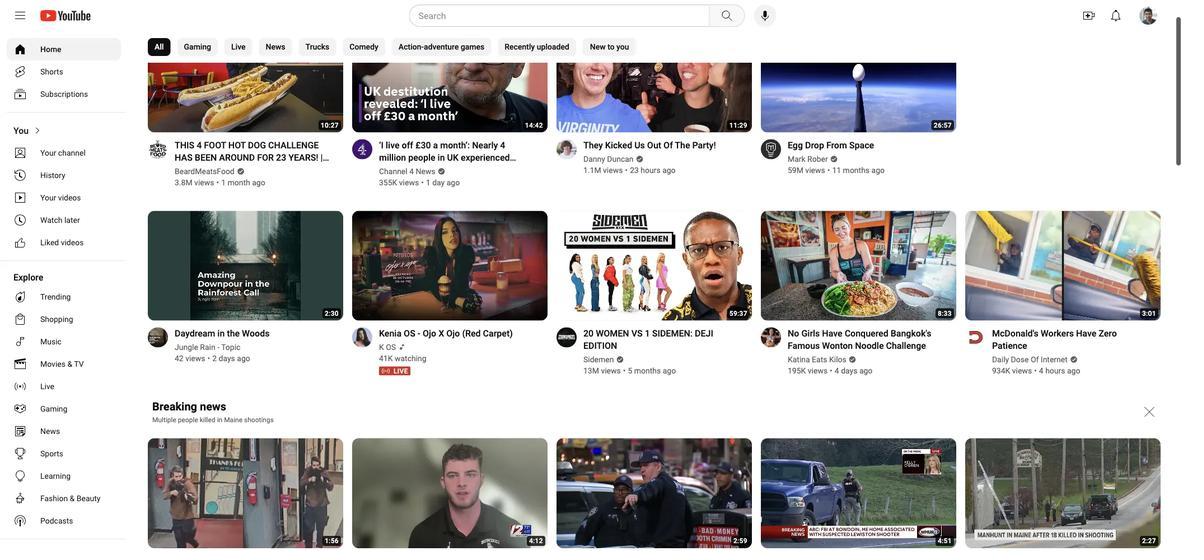 Task type: locate. For each thing, give the bounding box(es) containing it.
23 down duncan
[[630, 166, 639, 175]]

of
[[664, 140, 673, 151], [1031, 355, 1040, 365]]

subscriptions
[[40, 89, 88, 99]]

& for beauty
[[70, 494, 75, 503]]

your channel link
[[7, 142, 121, 164], [7, 142, 121, 164]]

in right killed
[[217, 416, 223, 424]]

you
[[617, 42, 630, 52]]

2 beardmeatsfood from the top
[[175, 167, 235, 176]]

'i live off £30 a month': nearly 4 million people in uk experienced 'destitution' last year by channel 4 news 355,241 views 1 day ago 14 minutes, 42 seconds element
[[379, 139, 535, 175]]

1 vertical spatial live
[[40, 382, 54, 391]]

gaming inside tab list
[[184, 42, 211, 52]]

daydream in the woods link
[[175, 328, 270, 340]]

videos for your videos
[[58, 193, 81, 202]]

tab list
[[148, 31, 637, 63]]

daydream
[[175, 328, 215, 339]]

hours down internet
[[1046, 367, 1066, 376]]

views down the jungle
[[186, 354, 205, 363]]

have inside no girls have conquered bangkok's famous wonton noodle challenge
[[823, 328, 843, 339]]

views for kicked
[[603, 166, 623, 175]]

2 ojo from the left
[[447, 328, 460, 339]]

1 horizontal spatial of
[[1031, 355, 1040, 365]]

mark rober image
[[761, 139, 782, 159]]

2 your from the top
[[40, 193, 56, 202]]

ojo
[[423, 328, 437, 339], [447, 328, 460, 339]]

0 horizontal spatial 1
[[221, 178, 226, 187]]

ago down topic
[[237, 354, 250, 363]]

1 vertical spatial of
[[1031, 355, 1040, 365]]

1 right vs
[[645, 328, 650, 339]]

live link
[[7, 375, 121, 398], [7, 375, 121, 398]]

4 right nearly
[[501, 140, 506, 151]]

2:30 link
[[148, 211, 343, 322]]

0 horizontal spatial days
[[219, 354, 235, 363]]

have left "zero"
[[1077, 328, 1097, 339]]

1 inside 20 women vs 1 sidemen: deji edition
[[645, 328, 650, 339]]

& left beauty on the bottom left
[[70, 494, 75, 503]]

ago down "year"
[[447, 178, 460, 187]]

& left tv
[[67, 359, 72, 369]]

0 horizontal spatial hours
[[641, 166, 661, 175]]

gaming
[[184, 42, 211, 52], [40, 404, 67, 414]]

0 horizontal spatial live
[[40, 382, 54, 391]]

month
[[228, 178, 250, 187]]

of right out
[[664, 140, 673, 151]]

vs
[[632, 328, 643, 339]]

1 vertical spatial people
[[178, 416, 198, 424]]

os for kenia
[[404, 328, 416, 339]]

10:27
[[321, 121, 339, 129]]

ago down internet
[[1068, 367, 1081, 376]]

1 horizontal spatial months
[[844, 166, 870, 175]]

0 vertical spatial news
[[266, 42, 286, 52]]

hours down they kicked us out of the party! link
[[641, 166, 661, 175]]

2 horizontal spatial 1
[[645, 328, 650, 339]]

0 vertical spatial 23
[[276, 152, 286, 163]]

breaking
[[152, 400, 197, 414]]

hours for of
[[641, 166, 661, 175]]

0 vertical spatial your
[[40, 148, 56, 157]]

0 vertical spatial -
[[418, 328, 421, 339]]

last
[[428, 165, 443, 175]]

katina eats kilos image
[[761, 328, 782, 348]]

41k
[[379, 354, 393, 363]]

gaming right all
[[184, 42, 211, 52]]

your up 'watch'
[[40, 193, 56, 202]]

views for girls
[[808, 367, 828, 376]]

1 vertical spatial months
[[635, 367, 661, 376]]

23 hours ago
[[630, 166, 676, 175]]

- right rain
[[217, 343, 220, 352]]

0 horizontal spatial months
[[635, 367, 661, 376]]

views down dose
[[1013, 367, 1033, 376]]

11:29 link
[[557, 22, 752, 134]]

news
[[200, 400, 226, 414]]

out
[[648, 140, 662, 151]]

to
[[608, 42, 615, 52]]

views down beardmeatsfood "link"
[[194, 178, 214, 187]]

0 vertical spatial days
[[219, 354, 235, 363]]

1 horizontal spatial live
[[231, 42, 246, 52]]

your for your channel
[[40, 148, 56, 157]]

your for your videos
[[40, 193, 56, 202]]

k os image
[[352, 328, 373, 348]]

videos up later
[[58, 193, 81, 202]]

1 horizontal spatial news
[[266, 42, 286, 52]]

fashion & beauty link
[[7, 487, 121, 510], [7, 487, 121, 510]]

8:33 link
[[761, 211, 957, 322]]

1 left the day
[[426, 178, 431, 187]]

0 horizontal spatial of
[[664, 140, 673, 151]]

0 horizontal spatial news
[[40, 427, 60, 436]]

news up 'sports'
[[40, 427, 60, 436]]

26:57
[[934, 121, 953, 129]]

shopping link
[[7, 308, 121, 331], [7, 308, 121, 331]]

1 vertical spatial &
[[70, 494, 75, 503]]

mcdonald's
[[993, 328, 1039, 339]]

0 vertical spatial &
[[67, 359, 72, 369]]

beardmeatsfood
[[175, 165, 243, 175], [175, 167, 235, 176]]

months right 11
[[844, 166, 870, 175]]

party!
[[693, 140, 716, 151]]

0 vertical spatial months
[[844, 166, 870, 175]]

they kicked us out of the party! link
[[584, 139, 716, 151]]

views down sidemen "link" on the bottom of page
[[601, 367, 621, 376]]

'i live off £30 a month': nearly 4 million people in uk experienced 'destitution' last year
[[379, 140, 510, 175]]

0 vertical spatial people
[[409, 152, 436, 163]]

challenge
[[268, 140, 319, 151]]

1 vertical spatial hours
[[1046, 367, 1066, 376]]

1 vertical spatial videos
[[61, 238, 84, 247]]

11 months ago
[[833, 166, 885, 175]]

news inside the 'channel 4 news' link
[[416, 167, 436, 176]]

videos
[[58, 193, 81, 202], [61, 238, 84, 247]]

months for space
[[844, 166, 870, 175]]

egg
[[788, 140, 803, 151]]

shopping
[[40, 315, 73, 324]]

os inside "link"
[[386, 343, 396, 352]]

14:42
[[525, 121, 543, 129]]

1 your from the top
[[40, 148, 56, 157]]

in left uk
[[438, 152, 445, 163]]

views for workers
[[1013, 367, 1033, 376]]

1 horizontal spatial hours
[[1046, 367, 1066, 376]]

gaming down movies
[[40, 404, 67, 414]]

355k views
[[379, 178, 419, 187]]

shootings
[[244, 416, 274, 424]]

news left trucks
[[266, 42, 286, 52]]

|
[[321, 152, 323, 163]]

history link
[[7, 164, 121, 187], [7, 164, 121, 187]]

4 up been
[[197, 140, 202, 151]]

has
[[175, 152, 193, 163]]

20 women vs 1 sidemen: deji edition by sidemen 13,131,492 views 5 months ago 59 minutes element
[[584, 328, 739, 352]]

1 have from the left
[[823, 328, 843, 339]]

months right 5
[[635, 367, 661, 376]]

this 4 foot hot dog challenge has been around for 23 years! | beardmeatsfood link
[[175, 139, 330, 175]]

2 days ago
[[212, 354, 250, 363]]

history
[[40, 171, 65, 180]]

views down the 'channel 4 news' link
[[399, 178, 419, 187]]

beardmeatsfood inside this 4 foot hot dog challenge has been around for 23 years! | beardmeatsfood
[[175, 165, 243, 175]]

ago down the
[[663, 166, 676, 175]]

2 horizontal spatial news
[[416, 167, 436, 176]]

watch later
[[40, 215, 80, 225]]

4 minutes, 12 seconds element
[[529, 537, 543, 545]]

days down topic
[[219, 354, 235, 363]]

4 inside this 4 foot hot dog challenge has been around for 23 years! | beardmeatsfood
[[197, 140, 202, 151]]

watching
[[395, 354, 427, 363]]

ago for woods
[[237, 354, 250, 363]]

your videos link
[[7, 187, 121, 209], [7, 187, 121, 209]]

days down kilos
[[842, 367, 858, 376]]

1 vertical spatial 23
[[630, 166, 639, 175]]

ojo left x
[[423, 328, 437, 339]]

days for have
[[842, 367, 858, 376]]

0 vertical spatial os
[[404, 328, 416, 339]]

have up wonton
[[823, 328, 843, 339]]

videos down later
[[61, 238, 84, 247]]

0 vertical spatial hours
[[641, 166, 661, 175]]

sports
[[40, 449, 63, 458]]

ago for zero
[[1068, 367, 1081, 376]]

1 vertical spatial os
[[386, 343, 396, 352]]

in
[[438, 152, 445, 163], [218, 328, 225, 339], [217, 416, 223, 424]]

views down rober
[[806, 166, 826, 175]]

views for in
[[186, 354, 205, 363]]

11 minutes, 29 seconds element
[[730, 121, 748, 129]]

drop
[[806, 140, 825, 151]]

views down danny duncan link
[[603, 166, 623, 175]]

hot
[[228, 140, 246, 151]]

1 horizontal spatial 1
[[426, 178, 431, 187]]

59 minutes, 37 seconds element
[[730, 310, 748, 317]]

- left x
[[418, 328, 421, 339]]

your up history
[[40, 148, 56, 157]]

million
[[379, 152, 406, 163]]

1 horizontal spatial days
[[842, 367, 858, 376]]

4 inside 'i live off £30 a month': nearly 4 million people in uk experienced 'destitution' last year
[[501, 140, 506, 151]]

1 ojo from the left
[[423, 328, 437, 339]]

ago for space
[[872, 166, 885, 175]]

ojo right x
[[447, 328, 460, 339]]

off
[[402, 140, 414, 151]]

ago for out
[[663, 166, 676, 175]]

ago down 20 women vs 1 sidemen: deji edition by sidemen 13,131,492 views 5 months ago 59 minutes element
[[663, 367, 676, 376]]

1 horizontal spatial people
[[409, 152, 436, 163]]

of right dose
[[1031, 355, 1040, 365]]

2 minutes, 30 seconds element
[[325, 310, 339, 317]]

people down breaking
[[178, 416, 198, 424]]

tv
[[74, 359, 84, 369]]

foot
[[204, 140, 226, 151]]

trucks
[[306, 42, 330, 52]]

0 horizontal spatial gaming
[[40, 404, 67, 414]]

ago down the noodle
[[860, 367, 873, 376]]

5 months ago
[[628, 367, 676, 376]]

2 vertical spatial in
[[217, 416, 223, 424]]

1 vertical spatial news
[[416, 167, 436, 176]]

have for zero
[[1077, 328, 1097, 339]]

no girls have conquered bangkok's famous wonton noodle challenge by katina eats kilos 195,868 views 4 days ago 8 minutes, 33 seconds element
[[788, 328, 944, 352]]

1 beardmeatsfood from the top
[[175, 165, 243, 175]]

this 4 foot hot dog challenge has been around for 23 years! | beardmeatsfood
[[175, 140, 323, 175]]

0 vertical spatial of
[[664, 140, 673, 151]]

1 vertical spatial days
[[842, 367, 858, 376]]

dog
[[248, 140, 266, 151]]

0 vertical spatial videos
[[58, 193, 81, 202]]

1
[[221, 178, 226, 187], [426, 178, 431, 187], [645, 328, 650, 339]]

1 horizontal spatial ojo
[[447, 328, 460, 339]]

2 vertical spatial news
[[40, 427, 60, 436]]

people down "£30" at top left
[[409, 152, 436, 163]]

59m
[[788, 166, 804, 175]]

4 down kilos
[[835, 367, 840, 376]]

views down katina eats kilos link
[[808, 367, 828, 376]]

ago for £30
[[447, 178, 460, 187]]

1 vertical spatial in
[[218, 328, 225, 339]]

ago for 1
[[663, 367, 676, 376]]

edition
[[584, 341, 618, 351]]

in left the
[[218, 328, 225, 339]]

news up the day
[[416, 167, 436, 176]]

2 have from the left
[[1077, 328, 1097, 339]]

41k watching
[[379, 354, 427, 363]]

ago for conquered
[[860, 367, 873, 376]]

23 right "for"
[[276, 152, 286, 163]]

os right the kenia
[[404, 328, 416, 339]]

0 vertical spatial gaming
[[184, 42, 211, 52]]

0 horizontal spatial ojo
[[423, 328, 437, 339]]

uploaded
[[537, 42, 570, 52]]

4 minutes, 51 seconds element
[[938, 537, 953, 545]]

1 horizontal spatial -
[[418, 328, 421, 339]]

1 vertical spatial gaming
[[40, 404, 67, 414]]

0 vertical spatial live
[[231, 42, 246, 52]]

0 horizontal spatial os
[[386, 343, 396, 352]]

danny duncan
[[584, 155, 634, 164]]

live status
[[379, 367, 411, 376]]

0 horizontal spatial -
[[217, 343, 220, 352]]

os right k on the left of the page
[[386, 343, 396, 352]]

mark
[[788, 155, 806, 164]]

0 horizontal spatial people
[[178, 416, 198, 424]]

watch later link
[[7, 209, 121, 231], [7, 209, 121, 231]]

1 left month
[[221, 178, 226, 187]]

no
[[788, 328, 800, 339]]

ago down the space
[[872, 166, 885, 175]]

None search field
[[389, 4, 748, 27]]

1 vertical spatial your
[[40, 193, 56, 202]]

music
[[40, 337, 62, 346]]

music link
[[7, 331, 121, 353], [7, 331, 121, 353]]

1 horizontal spatial gaming
[[184, 42, 211, 52]]

0 vertical spatial in
[[438, 152, 445, 163]]

trending
[[40, 292, 71, 301]]

1 horizontal spatial os
[[404, 328, 416, 339]]

ago right month
[[252, 178, 265, 187]]

0 horizontal spatial 23
[[276, 152, 286, 163]]

watch
[[40, 215, 62, 225]]

0 horizontal spatial have
[[823, 328, 843, 339]]

1 horizontal spatial have
[[1077, 328, 1097, 339]]

1 vertical spatial -
[[217, 343, 220, 352]]

have inside mcdonald's workers have zero patience
[[1077, 328, 1097, 339]]

daydream in the woods by jungle rain - topic 42 views 2 days ago 2 minutes, 30 seconds element
[[175, 328, 270, 340]]

adventure
[[424, 42, 459, 52]]



Task type: vqa. For each thing, say whether or not it's contained in the screenshot.
WAITING related to #livestream
no



Task type: describe. For each thing, give the bounding box(es) containing it.
23 inside this 4 foot hot dog challenge has been around for 23 years! | beardmeatsfood
[[276, 152, 286, 163]]

mark rober link
[[788, 154, 829, 165]]

carpet)
[[483, 328, 513, 339]]

recently uploaded
[[505, 42, 570, 52]]

months for 1
[[635, 367, 661, 376]]

mcdonald's workers have zero patience
[[993, 328, 1118, 351]]

ago for hot
[[252, 178, 265, 187]]

934k
[[993, 367, 1011, 376]]

channel
[[379, 167, 408, 176]]

new
[[590, 42, 606, 52]]

deji
[[695, 328, 714, 339]]

195k
[[788, 367, 806, 376]]

k
[[379, 343, 384, 352]]

shorts
[[40, 67, 63, 76]]

noodle
[[856, 341, 884, 351]]

2:59 link
[[557, 439, 752, 550]]

daily dose of internet image
[[966, 328, 986, 348]]

home
[[40, 45, 61, 54]]

sidemen link
[[584, 354, 615, 366]]

fashion & beauty
[[40, 494, 101, 503]]

3.8m
[[175, 178, 193, 187]]

4 days ago
[[835, 367, 873, 376]]

4:12
[[529, 537, 543, 545]]

breaking news multiple people killed in maine shootings
[[152, 400, 274, 424]]

10 minutes, 27 seconds element
[[321, 121, 339, 129]]

934k views
[[993, 367, 1033, 376]]

in inside breaking news multiple people killed in maine shootings
[[217, 416, 223, 424]]

3 minutes, 1 second element
[[1143, 310, 1157, 317]]

14 minutes, 42 seconds element
[[525, 121, 543, 129]]

beardmeatsfood image
[[148, 139, 168, 159]]

- for ojo
[[418, 328, 421, 339]]

podcasts
[[40, 516, 73, 526]]

1 minute, 56 seconds element
[[325, 537, 339, 545]]

egg drop from space link
[[788, 139, 885, 151]]

egg drop from space by mark rober 59,535,104 views 11 months ago 26 minutes element
[[788, 139, 885, 151]]

views for live
[[399, 178, 419, 187]]

2 minutes, 59 seconds element
[[734, 537, 748, 545]]

daily dose of internet link
[[993, 354, 1069, 366]]

2:30
[[325, 310, 339, 317]]

42 views
[[175, 354, 205, 363]]

day
[[433, 178, 445, 187]]

news inside tab list
[[266, 42, 286, 52]]

355k
[[379, 178, 397, 187]]

x
[[439, 328, 444, 339]]

space
[[850, 140, 875, 151]]

days for the
[[219, 354, 235, 363]]

have for conquered
[[823, 328, 843, 339]]

26 minutes, 57 seconds element
[[934, 121, 953, 129]]

3.8m views
[[175, 178, 214, 187]]

daily
[[993, 355, 1010, 365]]

recently
[[505, 42, 535, 52]]

hours for patience
[[1046, 367, 1066, 376]]

liked
[[40, 238, 59, 247]]

in inside 'i live off £30 a month': nearly 4 million people in uk experienced 'destitution' last year
[[438, 152, 445, 163]]

11
[[833, 166, 842, 175]]

Search text field
[[419, 8, 707, 23]]

kenia os - ojo x ojo (red carpet)
[[379, 328, 513, 339]]

the
[[227, 328, 240, 339]]

action-adventure games
[[399, 42, 485, 52]]

1.1m
[[584, 166, 602, 175]]

around
[[219, 152, 255, 163]]

1 horizontal spatial 23
[[630, 166, 639, 175]]

4 up 355k views
[[410, 167, 414, 176]]

jungle rain - topic
[[175, 343, 241, 352]]

11:29
[[730, 121, 748, 129]]

jungle rain - topic image
[[148, 328, 168, 348]]

they kicked us out of the party!
[[584, 140, 716, 151]]

workers
[[1042, 328, 1075, 339]]

beauty
[[77, 494, 101, 503]]

views for women
[[601, 367, 621, 376]]

katina eats kilos
[[788, 355, 847, 365]]

new to you
[[590, 42, 630, 52]]

avatar image image
[[1140, 7, 1158, 25]]

movies & tv
[[40, 359, 84, 369]]

year
[[445, 165, 462, 175]]

liked videos
[[40, 238, 84, 247]]

channel
[[58, 148, 86, 157]]

kenia os - ojo x ojo (red carpet) by k os 7,302 views element
[[379, 328, 513, 340]]

sidemen image
[[557, 328, 577, 348]]

videos for liked videos
[[61, 238, 84, 247]]

'destitution'
[[379, 165, 426, 175]]

views for drop
[[806, 166, 826, 175]]

internet
[[1042, 355, 1068, 365]]

multiple
[[152, 416, 176, 424]]

os for k
[[386, 343, 396, 352]]

people inside breaking news multiple people killed in maine shootings
[[178, 416, 198, 424]]

beardmeatsfood inside "link"
[[175, 167, 235, 176]]

10:27 link
[[148, 22, 343, 134]]

nearly
[[472, 140, 498, 151]]

no girls have conquered bangkok's famous wonton noodle challenge link
[[788, 328, 944, 352]]

channel 4 news
[[379, 167, 436, 176]]

daydream in the woods
[[175, 328, 270, 339]]

k os link
[[379, 342, 397, 353]]

1 for 'destitution'
[[426, 178, 431, 187]]

they kicked us out of the party! by danny duncan 1,111,488 views 23 hours ago 11 minutes, 29 seconds element
[[584, 139, 716, 151]]

£30
[[416, 140, 431, 151]]

views for 4
[[194, 178, 214, 187]]

3:01 link
[[966, 211, 1161, 322]]

'i live off £30 a month': nearly 4 million people in uk experienced 'destitution' last year link
[[379, 139, 535, 175]]

tab list containing all
[[148, 31, 637, 63]]

katina eats kilos link
[[788, 354, 848, 366]]

3:01
[[1143, 310, 1157, 317]]

maine
[[224, 416, 243, 424]]

- for topic
[[217, 343, 220, 352]]

wonton
[[823, 341, 853, 351]]

this 4 foot hot dog challenge has been around for 23 years! | beardmeatsfood by beardmeatsfood 3,820,833 views 1 month ago 10 minutes, 27 seconds element
[[175, 139, 330, 175]]

in inside "element"
[[218, 328, 225, 339]]

mcdonald's workers have zero patience by daily dose of internet 934,010 views 4 hours ago 3 minutes, 1 second element
[[993, 328, 1148, 352]]

1:56 link
[[148, 439, 343, 550]]

bangkok's
[[891, 328, 932, 339]]

2 minutes, 27 seconds element
[[1143, 537, 1157, 545]]

8 minutes, 33 seconds element
[[938, 310, 953, 317]]

& for tv
[[67, 359, 72, 369]]

live
[[394, 367, 408, 375]]

danny duncan image
[[557, 139, 577, 159]]

people inside 'i live off £30 a month': nearly 4 million people in uk experienced 'destitution' last year
[[409, 152, 436, 163]]

59:37
[[730, 310, 748, 317]]

later
[[64, 215, 80, 225]]

4 hours ago
[[1040, 367, 1081, 376]]

channel 4 news image
[[352, 139, 373, 159]]

month':
[[441, 140, 470, 151]]

famous
[[788, 341, 820, 351]]

4 down daily dose of internet link
[[1040, 367, 1044, 376]]

fashion
[[40, 494, 68, 503]]

your channel
[[40, 148, 86, 157]]

1 for beardmeatsfood
[[221, 178, 226, 187]]

duncan
[[608, 155, 634, 164]]

59m views
[[788, 166, 826, 175]]



